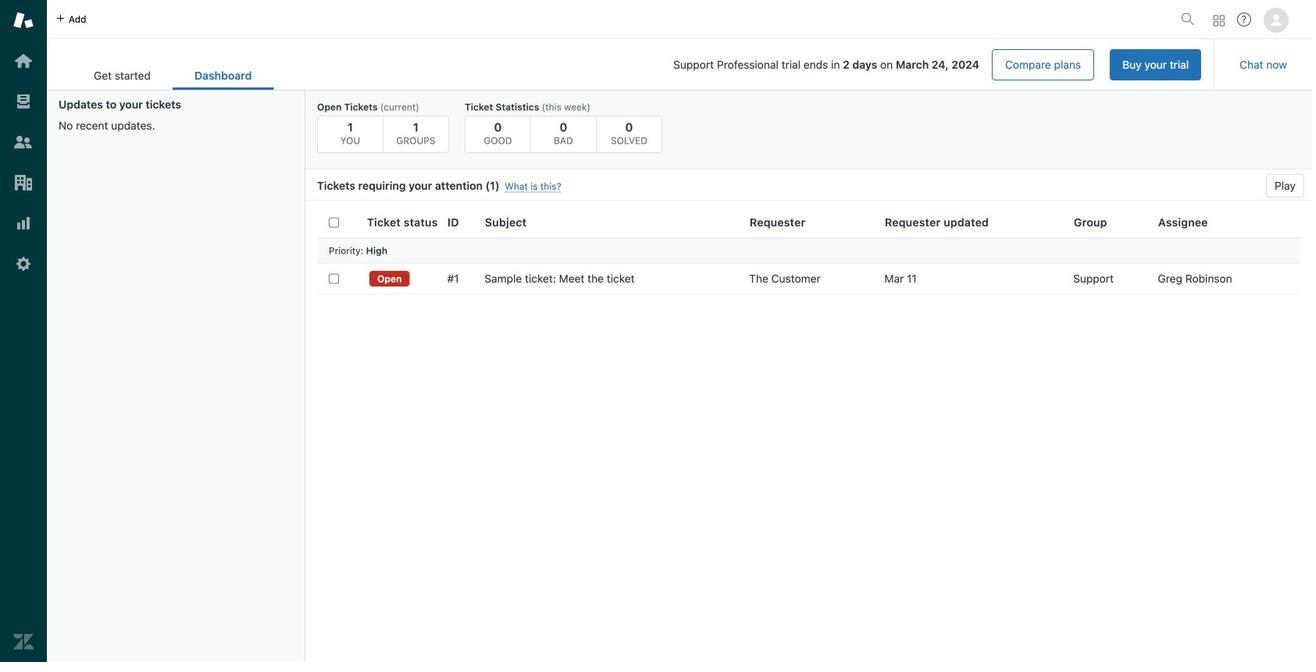 Task type: vqa. For each thing, say whether or not it's contained in the screenshot.
Admin image
yes



Task type: locate. For each thing, give the bounding box(es) containing it.
customers image
[[13, 132, 34, 152]]

organizations image
[[13, 173, 34, 193]]

tab
[[72, 61, 173, 90]]

tab list
[[72, 61, 274, 90]]

get help image
[[1238, 13, 1252, 27]]

main element
[[0, 0, 47, 663]]

None checkbox
[[329, 274, 339, 284]]

grid
[[306, 207, 1313, 663]]

views image
[[13, 91, 34, 112]]



Task type: describe. For each thing, give the bounding box(es) containing it.
zendesk support image
[[13, 10, 34, 30]]

zendesk products image
[[1214, 15, 1225, 26]]

get started image
[[13, 51, 34, 71]]

March 24, 2024 text field
[[896, 58, 980, 71]]

Select All Tickets checkbox
[[329, 217, 339, 228]]

reporting image
[[13, 213, 34, 234]]

admin image
[[13, 254, 34, 274]]

zendesk image
[[13, 632, 34, 653]]



